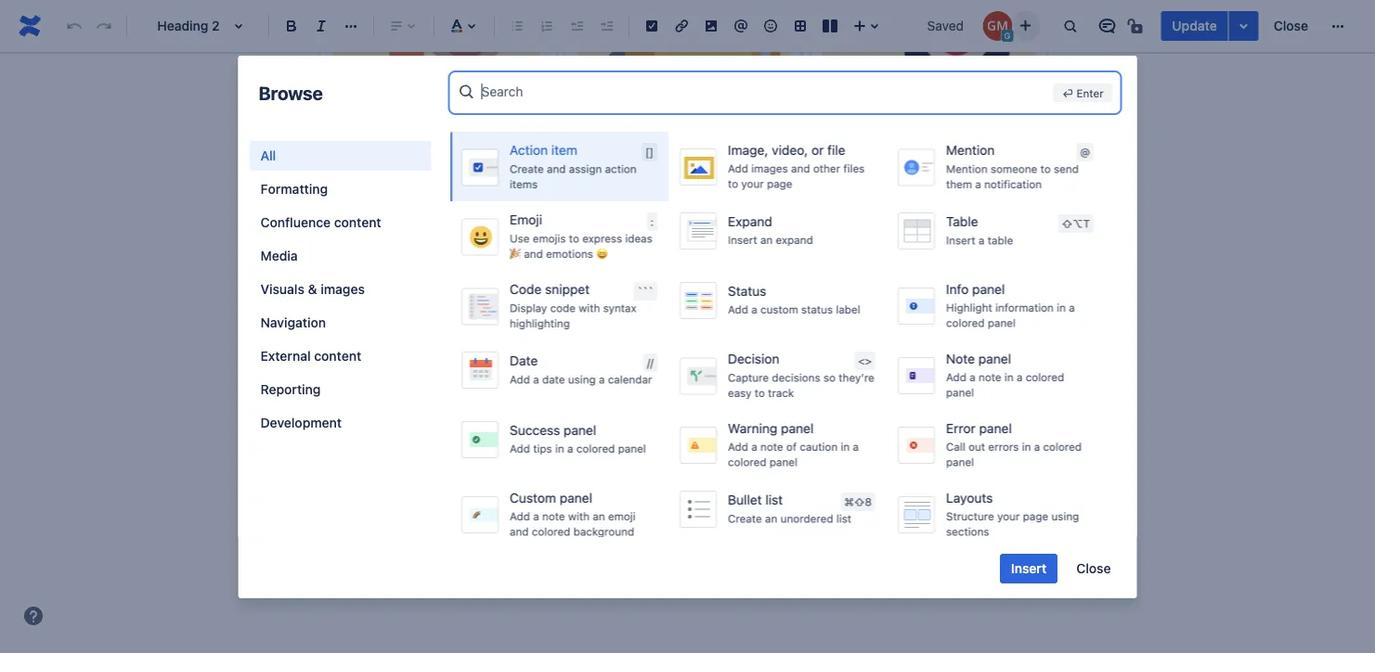 Task type: describe. For each thing, give the bounding box(es) containing it.
blog for create a blog post to share team news. it will automatically appear here once it's published.
[[391, 284, 420, 302]]

with inside custom panel add a note with an emoji and colored background
[[568, 510, 589, 523]]

a down warning
[[751, 441, 757, 454]]

custom
[[760, 303, 798, 316]]

a inside success panel add tips in a colored panel
[[567, 443, 573, 456]]

to inside create a blog post to share news and announcements with your team and company.
[[484, 402, 498, 419]]

unordered
[[780, 512, 833, 525]]

navigation button
[[249, 308, 431, 338]]

numbered list ⌘⇧7 image
[[536, 15, 558, 37]]

list
[[881, 180, 905, 198]]

panel down call
[[946, 456, 974, 469]]

they're
[[838, 371, 874, 384]]

in inside note panel add a note in a colored panel
[[1004, 371, 1013, 384]]

tips
[[533, 443, 552, 456]]

a right 'caution' at bottom
[[853, 441, 859, 454]]

and up success panel add tips in a colored panel
[[581, 402, 605, 419]]

background
[[573, 526, 634, 539]]

all
[[260, 148, 276, 163]]

mention for mention
[[946, 143, 994, 158]]

them inside main content area, start typing to enter text. text field
[[909, 180, 943, 198]]

new
[[468, 176, 496, 193]]

mention someone to send them a notification
[[946, 163, 1079, 191]]

emoji
[[509, 212, 542, 228]]

to left code
[[457, 284, 471, 302]]

browse dialog
[[238, 56, 1137, 654]]

your inside layouts structure your page using sections
[[997, 510, 1020, 523]]

call
[[946, 441, 965, 454]]

share for news
[[501, 402, 538, 419]]

expand insert an expand
[[728, 214, 813, 247]]

image,
[[728, 143, 768, 158]]

confluence
[[260, 215, 331, 230]]

emotions
[[546, 247, 593, 260]]

send
[[1054, 163, 1079, 176]]

someone
[[990, 163, 1037, 176]]

your for page
[[741, 177, 764, 190]]

formatting button
[[249, 175, 431, 204]]

a inside create a blog post to share news and announcements with your team and company.
[[406, 402, 414, 419]]

external content
[[260, 349, 361, 364]]

insert inside expand insert an expand
[[728, 234, 757, 247]]

colored inside success panel add tips in a colored panel
[[576, 443, 615, 456]]

add inside note panel add a note in a colored panel
[[946, 371, 966, 384]]

note panel add a note in a colored panel
[[946, 351, 1064, 399]]

add links to meeting notes
[[596, 180, 772, 197]]

mention image
[[730, 15, 752, 37]]

news.
[[553, 284, 591, 302]]

info
[[946, 282, 968, 297]]

add inside status add a custom status label
[[728, 303, 748, 316]]

a inside info panel highlight information in a colored panel
[[1069, 301, 1075, 314]]

information
[[995, 301, 1053, 314]]

create an unordered list
[[728, 512, 851, 525]]

onboarding faqs
[[370, 140, 508, 160]]

use
[[509, 232, 529, 245]]

0 horizontal spatial using
[[568, 373, 595, 386]]

expand
[[775, 234, 813, 247]]

a down note
[[969, 371, 975, 384]]

an inside expand insert an expand
[[760, 234, 772, 247]]

confluence content
[[260, 215, 381, 230]]

colored inside warning panel add a note of caution in a colored panel
[[728, 456, 766, 469]]

capture
[[728, 371, 769, 384]]

an down bullet list
[[765, 512, 777, 525]]

panel down announcements
[[618, 443, 646, 456]]

⏎ enter
[[1063, 86, 1104, 99]]

and inside 'image, video, or file add images and other files to your page'
[[791, 162, 810, 175]]

a left table
[[978, 234, 984, 247]]

a inside mention someone to send them a notification
[[975, 178, 981, 191]]

0 horizontal spatial team
[[515, 284, 549, 302]]

action item
[[509, 143, 577, 158]]

⇧⌥t
[[1062, 217, 1090, 230]]

code
[[550, 302, 575, 315]]

action
[[509, 143, 548, 158]]

snippet
[[545, 282, 589, 297]]

colored inside custom panel add a note with an emoji and colored background
[[531, 526, 570, 539]]

status
[[801, 303, 833, 316]]

custom
[[509, 491, 556, 506]]

add resources for new hires
[[346, 176, 532, 193]]

reporting button
[[249, 375, 431, 405]]

automatically
[[633, 284, 721, 302]]

decisions
[[772, 371, 820, 384]]

onboarding
[[370, 140, 462, 160]]

search field
[[482, 75, 1046, 108]]

ideas
[[625, 232, 652, 245]]

links
[[626, 180, 656, 197]]

in inside warning panel add a note of caution in a colored panel
[[840, 441, 849, 454]]

items
[[509, 178, 537, 191]]

colored inside info panel highlight information in a colored panel
[[946, 317, 984, 330]]

add a date using a calendar
[[509, 373, 652, 386]]

colored inside note panel add a note in a colored panel
[[1025, 371, 1064, 384]]

highlighting
[[509, 317, 570, 330]]

0 vertical spatial close button
[[1263, 11, 1320, 41]]

published.
[[869, 284, 937, 302]]

post for news
[[451, 402, 480, 419]]

sections
[[946, 526, 989, 539]]

advanced search image
[[457, 83, 476, 101]]

bullet list ⌘⇧8 image
[[506, 15, 528, 37]]

<>
[[858, 355, 872, 368]]

layouts
[[946, 491, 993, 506]]

other
[[813, 162, 840, 175]]

in inside info panel highlight information in a colored panel
[[1057, 301, 1066, 314]]

outdent ⇧tab image
[[566, 15, 588, 37]]

a left "date"
[[533, 373, 539, 386]]

info panel highlight information in a colored panel
[[946, 282, 1075, 330]]

confluence content button
[[249, 208, 431, 238]]

media
[[260, 248, 298, 264]]

hires
[[500, 176, 532, 193]]

using inside layouts structure your page using sections
[[1051, 510, 1079, 523]]

table
[[946, 214, 978, 229]]

announcements
[[609, 402, 716, 419]]

add down date
[[509, 373, 530, 386]]

enter
[[1077, 86, 1104, 99]]

a up error panel call out errors in a colored panel
[[1016, 371, 1022, 384]]

visuals & images button
[[249, 275, 431, 305]]

create for create a blog post to share news and announcements with your team and company.
[[358, 402, 402, 419]]

warning
[[728, 421, 777, 436]]

panel up highlight
[[972, 282, 1005, 297]]

add inside success panel add tips in a colored panel
[[509, 443, 530, 456]]

a inside status add a custom status label
[[751, 303, 757, 316]]

create for create an unordered list
[[728, 512, 762, 525]]

with inside create a blog post to share news and announcements with your team and company.
[[720, 402, 748, 419]]

bullet
[[728, 492, 762, 508]]

out
[[968, 441, 985, 454]]

status
[[728, 284, 766, 299]]

create for create a blog post to share team news. it will automatically appear here once it's published.
[[331, 284, 376, 302]]

note for custom
[[542, 510, 565, 523]]

insert a table
[[946, 234, 1013, 247]]

success panel add tips in a colored panel
[[509, 423, 646, 456]]

errors
[[988, 441, 1019, 454]]

display code with syntax highlighting
[[509, 302, 636, 330]]

custom panel add a note with an emoji and colored background
[[509, 491, 635, 539]]

images inside 'image, video, or file add images and other files to your page'
[[751, 162, 788, 175]]

to inside capture decisions so they're easy to track
[[754, 387, 765, 400]]

create and assign action items
[[509, 163, 636, 191]]

syntax
[[603, 302, 636, 315]]

or
[[811, 143, 824, 158]]



Task type: locate. For each thing, give the bounding box(es) containing it.
1 horizontal spatial them
[[946, 178, 972, 191]]

create inside create a blog post to share news and announcements with your team and company.
[[358, 402, 402, 419]]

team up display
[[515, 284, 549, 302]]

your
[[741, 177, 764, 190], [752, 402, 781, 419], [997, 510, 1020, 523]]

0 vertical spatial note
[[978, 371, 1001, 384]]

create a blog post to share news and announcements with your team and company.
[[358, 402, 818, 445]]

and down video,
[[791, 162, 810, 175]]

0 vertical spatial your
[[741, 177, 764, 190]]

1 vertical spatial mention
[[946, 163, 987, 176]]

2 vertical spatial with
[[568, 510, 589, 523]]

mention
[[946, 143, 994, 158], [946, 163, 987, 176]]

post down stream
[[451, 402, 480, 419]]

0 vertical spatial here
[[947, 180, 977, 198]]

content down formatting button
[[334, 215, 381, 230]]

colored
[[946, 317, 984, 330], [1025, 371, 1064, 384], [1043, 441, 1081, 454], [576, 443, 615, 456], [728, 456, 766, 469], [531, 526, 570, 539]]

insert down table
[[946, 234, 975, 247]]

&
[[308, 282, 317, 297]]

create up items
[[509, 163, 543, 176]]

1 vertical spatial close
[[1077, 561, 1111, 577]]

here up custom
[[775, 284, 805, 302]]

your inside 'image, video, or file add images and other files to your page'
[[741, 177, 764, 190]]

insert for insert a table
[[946, 234, 975, 247]]

1 vertical spatial using
[[1051, 510, 1079, 523]]

1 vertical spatial content
[[314, 349, 361, 364]]

in right information
[[1057, 301, 1066, 314]]

note inside warning panel add a note of caution in a colored panel
[[760, 441, 783, 454]]

0 horizontal spatial here
[[775, 284, 805, 302]]

1 vertical spatial close button
[[1065, 554, 1122, 584]]

a down appear
[[751, 303, 757, 316]]

colored inside error panel call out errors in a colored panel
[[1043, 441, 1081, 454]]

1 horizontal spatial images
[[751, 162, 788, 175]]

a inside custom panel add a note with an emoji and colored background
[[533, 510, 539, 523]]

colored down information
[[1025, 371, 1064, 384]]

and inside custom panel add a note with an emoji and colored background
[[509, 526, 528, 539]]

track
[[768, 387, 794, 400]]

🎉
[[509, 247, 521, 260]]

2 mention from the top
[[946, 163, 987, 176]]

share up display
[[475, 284, 511, 302]]

label
[[836, 303, 860, 316]]

😄
[[596, 247, 607, 260]]

update
[[1172, 18, 1217, 33]]

a left calendar
[[598, 373, 604, 386]]

date
[[542, 373, 565, 386]]

a
[[975, 178, 981, 191], [978, 234, 984, 247], [379, 284, 387, 302], [1069, 301, 1075, 314], [751, 303, 757, 316], [969, 371, 975, 384], [1016, 371, 1022, 384], [533, 373, 539, 386], [598, 373, 604, 386], [406, 402, 414, 419], [751, 441, 757, 454], [853, 441, 859, 454], [1034, 441, 1040, 454], [567, 443, 573, 456], [533, 510, 539, 523]]

create for create and assign action items
[[509, 163, 543, 176]]

share up success
[[501, 402, 538, 419]]

1 vertical spatial list
[[836, 512, 851, 525]]

in right tips
[[555, 443, 564, 456]]

all button
[[249, 141, 431, 171]]

images inside button
[[321, 282, 365, 297]]

panel down information
[[987, 317, 1015, 330]]

0 horizontal spatial them
[[909, 180, 943, 198]]

success
[[509, 423, 560, 438]]

here
[[947, 180, 977, 198], [775, 284, 805, 302]]

your for team
[[752, 402, 781, 419]]

in right errors
[[1022, 441, 1031, 454]]

add inside 'image, video, or file add images and other files to your page'
[[728, 162, 748, 175]]

0 horizontal spatial page
[[767, 177, 792, 190]]

close button inside the browse dialog
[[1065, 554, 1122, 584]]

bold ⌘b image
[[280, 15, 303, 37]]

0 horizontal spatial insert
[[728, 234, 757, 247]]

adjust update settings image
[[1233, 15, 1255, 37]]

a left "notification"
[[975, 178, 981, 191]]

your right structure
[[997, 510, 1020, 523]]

images
[[751, 162, 788, 175], [321, 282, 365, 297]]

external
[[260, 349, 311, 364]]

1 horizontal spatial close button
[[1263, 11, 1320, 41]]

to down capture
[[754, 387, 765, 400]]

add down note
[[946, 371, 966, 384]]

confluence image
[[15, 11, 45, 41]]

and down item
[[547, 163, 566, 176]]

news
[[542, 402, 577, 419]]

and inside use emojis to express ideas 🎉 and emotions 😄
[[524, 247, 543, 260]]

images right &
[[321, 282, 365, 297]]

an inside custom panel add a note with an emoji and colored background
[[592, 510, 605, 523]]

and left company.
[[358, 427, 383, 445]]

content for external content
[[314, 349, 361, 364]]

and down custom on the bottom left of the page
[[509, 526, 528, 539]]

page inside 'image, video, or file add images and other files to your page'
[[767, 177, 792, 190]]

add down custom on the bottom left of the page
[[509, 510, 530, 523]]

your down track
[[752, 402, 781, 419]]

navigation
[[260, 315, 326, 331]]

0 vertical spatial notes
[[696, 144, 740, 164]]

note
[[946, 351, 975, 367]]

0 horizontal spatial list
[[765, 492, 783, 508]]

0 vertical spatial share
[[475, 284, 511, 302]]

insert down expand
[[728, 234, 757, 247]]

0 vertical spatial with
[[578, 302, 600, 315]]

a up navigation button
[[379, 284, 387, 302]]

panel down the of
[[769, 456, 797, 469]]

in up error panel call out errors in a colored panel
[[1004, 371, 1013, 384]]

in inside error panel call out errors in a colored panel
[[1022, 441, 1031, 454]]

0 vertical spatial using
[[568, 373, 595, 386]]

close button
[[1263, 11, 1320, 41], [1065, 554, 1122, 584]]

⏎
[[1063, 86, 1074, 99]]

list up create an unordered list
[[765, 492, 783, 508]]

add down action
[[596, 180, 623, 197]]

```
[[637, 285, 653, 298]]

a down custom on the bottom left of the page
[[533, 510, 539, 523]]

1 horizontal spatial using
[[1051, 510, 1079, 523]]

layouts image
[[819, 15, 841, 37]]

it
[[595, 284, 604, 302]]

in right 'caution' at bottom
[[840, 441, 849, 454]]

note
[[978, 371, 1001, 384], [760, 441, 783, 454], [542, 510, 565, 523]]

to left send
[[1040, 163, 1051, 176]]

1 vertical spatial images
[[321, 282, 365, 297]]

0 vertical spatial blog
[[391, 284, 420, 302]]

emoji image
[[760, 15, 782, 37]]

indent tab image
[[595, 15, 618, 37]]

2 horizontal spatial note
[[978, 371, 1001, 384]]

visuals
[[260, 282, 305, 297]]

them
[[946, 178, 972, 191], [909, 180, 943, 198]]

once
[[809, 284, 842, 302]]

create
[[509, 163, 543, 176], [331, 284, 376, 302], [358, 402, 402, 419], [728, 512, 762, 525]]

Main content area, start typing to enter text. text field
[[320, 0, 1048, 628]]

blog for create a blog post to share news and announcements with your team and company.
[[418, 402, 447, 419]]

1 vertical spatial page
[[1023, 510, 1048, 523]]

add down "image,"
[[728, 162, 748, 175]]

note inside note panel add a note in a colored panel
[[978, 371, 1001, 384]]

resources
[[376, 176, 442, 193]]

emoji
[[608, 510, 635, 523]]

1 horizontal spatial note
[[760, 441, 783, 454]]

blog
[[358, 362, 400, 387]]

error panel call out errors in a colored panel
[[946, 421, 1081, 469]]

them inside mention someone to send them a notification
[[946, 178, 972, 191]]

1 horizontal spatial here
[[947, 180, 977, 198]]

1 vertical spatial your
[[752, 402, 781, 419]]

0 horizontal spatial note
[[542, 510, 565, 523]]

emojis
[[532, 232, 566, 245]]

list them here
[[881, 180, 977, 198]]

stream
[[404, 362, 469, 387]]

to down "image,"
[[728, 177, 738, 190]]

colored down custom on the bottom left of the page
[[531, 526, 570, 539]]

1 vertical spatial blog
[[418, 402, 447, 419]]

note inside custom panel add a note with an emoji and colored background
[[542, 510, 565, 523]]

share for team
[[475, 284, 511, 302]]

0 horizontal spatial close
[[1077, 561, 1111, 577]]

notification
[[984, 178, 1042, 191]]

close
[[1274, 18, 1308, 33], [1077, 561, 1111, 577]]

note up out
[[978, 371, 1001, 384]]

item
[[551, 143, 577, 158]]

using up insert button
[[1051, 510, 1079, 523]]

//
[[647, 356, 653, 369]]

mention up list them here
[[946, 163, 987, 176]]

0 vertical spatial content
[[334, 215, 381, 230]]

note for note
[[978, 371, 1001, 384]]

1 horizontal spatial page
[[1023, 510, 1048, 523]]

1 vertical spatial notes
[[735, 180, 772, 197]]

browse
[[259, 82, 323, 104]]

mention up someone
[[946, 143, 994, 158]]

an up background on the left bottom of the page
[[592, 510, 605, 523]]

close right insert button
[[1077, 561, 1111, 577]]

1 vertical spatial team
[[785, 402, 818, 419]]

note for warning
[[760, 441, 783, 454]]

media button
[[249, 241, 431, 271]]

post for team
[[424, 284, 454, 302]]

insert button
[[1000, 554, 1058, 584]]

close button right insert button
[[1065, 554, 1122, 584]]

add inside custom panel add a note with an emoji and colored background
[[509, 510, 530, 523]]

a right errors
[[1034, 441, 1040, 454]]

0 vertical spatial close
[[1274, 18, 1308, 33]]

video,
[[771, 143, 808, 158]]

reporting
[[260, 382, 321, 397]]

0 vertical spatial mention
[[946, 143, 994, 158]]

to right the links
[[660, 180, 673, 197]]

colored down highlight
[[946, 317, 984, 330]]

add down warning
[[728, 441, 748, 454]]

2 vertical spatial your
[[997, 510, 1020, 523]]

colored down warning
[[728, 456, 766, 469]]

them right list
[[909, 180, 943, 198]]

2 vertical spatial note
[[542, 510, 565, 523]]

of
[[786, 441, 796, 454]]

1 vertical spatial note
[[760, 441, 783, 454]]

error
[[946, 421, 975, 436]]

external content button
[[249, 342, 431, 371]]

1 vertical spatial post
[[451, 402, 480, 419]]

1 vertical spatial share
[[501, 402, 538, 419]]

insert for insert
[[1011, 561, 1047, 577]]

and inside create and assign action items
[[547, 163, 566, 176]]

assign
[[569, 163, 602, 176]]

0 vertical spatial team
[[515, 284, 549, 302]]

to up emotions
[[569, 232, 579, 245]]

your inside create a blog post to share news and announcements with your team and company.
[[752, 402, 781, 419]]

faqs
[[466, 140, 508, 160]]

team down capture decisions so they're easy to track
[[785, 402, 818, 419]]

blog inside create a blog post to share news and announcements with your team and company.
[[418, 402, 447, 419]]

display
[[509, 302, 547, 315]]

with down it
[[578, 302, 600, 315]]

colored right errors
[[1043, 441, 1081, 454]]

1 horizontal spatial list
[[836, 512, 851, 525]]

to inside mention someone to send them a notification
[[1040, 163, 1051, 176]]

with inside display code with syntax highlighting
[[578, 302, 600, 315]]

create up navigation button
[[331, 284, 376, 302]]

action item image
[[641, 15, 663, 37]]

list down '⌘⇧8'
[[836, 512, 851, 525]]

team goals
[[885, 145, 973, 165]]

to left the news
[[484, 402, 498, 419]]

1 mention from the top
[[946, 143, 994, 158]]

1 horizontal spatial close
[[1274, 18, 1308, 33]]

0 vertical spatial post
[[424, 284, 454, 302]]

insert down layouts structure your page using sections
[[1011, 561, 1047, 577]]

code
[[509, 282, 541, 297]]

close button right adjust update settings icon
[[1263, 11, 1320, 41]]

add down all button
[[346, 176, 372, 193]]

for
[[446, 176, 464, 193]]

notes up meeting
[[696, 144, 740, 164]]

note down custom on the bottom left of the page
[[542, 510, 565, 523]]

confluence image
[[15, 11, 45, 41]]

with up background on the left bottom of the page
[[568, 510, 589, 523]]

bullet list
[[728, 492, 783, 508]]

with
[[578, 302, 600, 315], [720, 402, 748, 419], [568, 510, 589, 523]]

your down "image,"
[[741, 177, 764, 190]]

page down video,
[[767, 177, 792, 190]]

share inside create a blog post to share news and announcements with your team and company.
[[501, 402, 538, 419]]

0 horizontal spatial close button
[[1065, 554, 1122, 584]]

panel up the of
[[781, 421, 813, 436]]

a right information
[[1069, 301, 1075, 314]]

0 vertical spatial page
[[767, 177, 792, 190]]

to inside use emojis to express ideas 🎉 and emotions 😄
[[569, 232, 579, 245]]

with down easy
[[720, 402, 748, 419]]

table image
[[789, 15, 812, 37]]

to inside 'image, video, or file add images and other files to your page'
[[728, 177, 738, 190]]

close right adjust update settings icon
[[1274, 18, 1308, 33]]

italic ⌘i image
[[310, 15, 332, 37]]

content down navigation button
[[314, 349, 361, 364]]

1 horizontal spatial insert
[[946, 234, 975, 247]]

1 horizontal spatial team
[[785, 402, 818, 419]]

1 vertical spatial here
[[775, 284, 805, 302]]

close inside the browse dialog
[[1077, 561, 1111, 577]]

blog up company.
[[418, 402, 447, 419]]

insert inside button
[[1011, 561, 1047, 577]]

team inside create a blog post to share news and announcements with your team and company.
[[785, 402, 818, 419]]

expand
[[728, 214, 772, 229]]

panel up errors
[[979, 421, 1012, 436]]

0 horizontal spatial images
[[321, 282, 365, 297]]

add image, video, or file image
[[700, 15, 722, 37]]

in inside success panel add tips in a colored panel
[[555, 443, 564, 456]]

add
[[728, 162, 748, 175], [346, 176, 372, 193], [596, 180, 623, 197], [728, 303, 748, 316], [946, 371, 966, 384], [509, 373, 530, 386], [728, 441, 748, 454], [509, 443, 530, 456], [509, 510, 530, 523]]

update button
[[1161, 11, 1228, 41]]

page
[[767, 177, 792, 190], [1023, 510, 1048, 523]]

post up stream
[[424, 284, 454, 302]]

an
[[760, 234, 772, 247], [592, 510, 605, 523], [765, 512, 777, 525]]

0 vertical spatial images
[[751, 162, 788, 175]]

and right 🎉 on the left
[[524, 247, 543, 260]]

note left the of
[[760, 441, 783, 454]]

0 vertical spatial list
[[765, 492, 783, 508]]

panel down the news
[[563, 423, 596, 438]]

create down blog
[[358, 402, 402, 419]]

link image
[[670, 15, 693, 37]]

panel right note
[[978, 351, 1011, 367]]

undo ⌘z image
[[63, 15, 85, 37]]

notes up expand
[[735, 180, 772, 197]]

blog up navigation button
[[391, 284, 420, 302]]

panel down note
[[946, 386, 974, 399]]

giulia masi image
[[983, 11, 1013, 41]]

a inside error panel call out errors in a colored panel
[[1034, 441, 1040, 454]]

redo ⌘⇧z image
[[93, 15, 115, 37]]

add inside warning panel add a note of caution in a colored panel
[[728, 441, 748, 454]]

an down expand
[[760, 234, 772, 247]]

a right tips
[[567, 443, 573, 456]]

them down the goals
[[946, 178, 972, 191]]

2 horizontal spatial insert
[[1011, 561, 1047, 577]]

mention inside mention someone to send them a notification
[[946, 163, 987, 176]]

panel inside custom panel add a note with an emoji and colored background
[[559, 491, 592, 506]]

so
[[823, 371, 835, 384]]

content for confluence content
[[334, 215, 381, 230]]

post inside create a blog post to share news and announcements with your team and company.
[[451, 402, 480, 419]]

colored down the news
[[576, 443, 615, 456]]

create inside create and assign action items
[[509, 163, 543, 176]]

page inside layouts structure your page using sections
[[1023, 510, 1048, 523]]

create down bullet
[[728, 512, 762, 525]]

:
[[650, 215, 653, 228]]

warning panel add a note of caution in a colored panel
[[728, 421, 859, 469]]

1 vertical spatial with
[[720, 402, 748, 419]]

status add a custom status label
[[728, 284, 860, 316]]

table
[[987, 234, 1013, 247]]

meeting
[[628, 144, 692, 164]]

capture decisions so they're easy to track
[[728, 371, 874, 400]]

calendar
[[608, 373, 652, 386]]

add down appear
[[728, 303, 748, 316]]

company.
[[387, 427, 451, 445]]

mention for mention someone to send them a notification
[[946, 163, 987, 176]]



Task type: vqa. For each thing, say whether or not it's contained in the screenshot.


